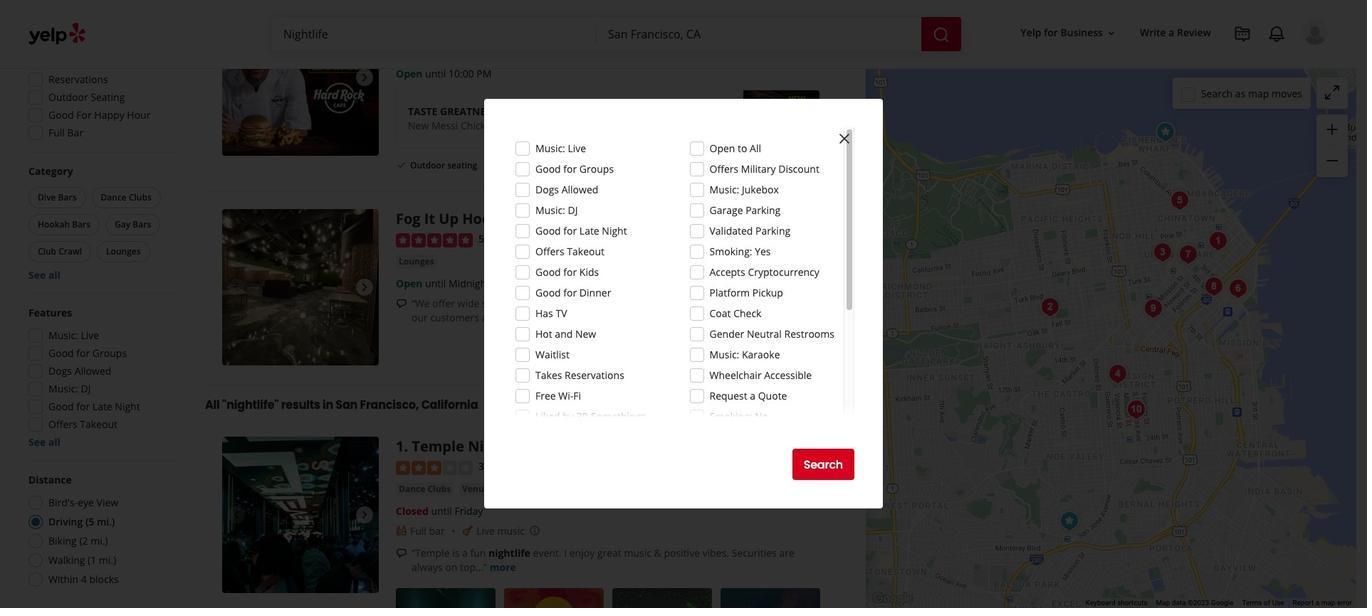 Task type: describe. For each thing, give the bounding box(es) containing it.
jukebox
[[742, 183, 779, 197]]

mi.) for walking (1 mi.)
[[99, 554, 116, 568]]

good for dinner
[[536, 286, 611, 300]]

club crawl
[[38, 246, 82, 258]]

club crawl button
[[28, 241, 91, 263]]

lounges link
[[396, 255, 437, 269]]

new for hot and new
[[575, 328, 596, 341]]

report a map error link
[[1293, 600, 1353, 608]]

16 checkmark v2 image for takeout
[[548, 159, 560, 171]]

francisco,
[[360, 398, 419, 414]]

0 horizontal spatial dance clubs
[[101, 192, 152, 204]]

sure
[[796, 297, 816, 310]]

0 horizontal spatial more link
[[490, 561, 516, 575]]

chicken
[[461, 119, 497, 132]]

delivery inside group
[[80, 55, 118, 68]]

(1
[[88, 554, 96, 568]]

slideshow element for closed until friday
[[222, 437, 379, 594]]

all for features
[[48, 436, 60, 449]]

0 horizontal spatial lounges
[[106, 246, 141, 258]]

spaces
[[531, 483, 560, 495]]

dogs allowed inside "search" dialog
[[536, 183, 599, 197]]

group containing category
[[26, 165, 177, 283]]

fisherman's
[[615, 45, 671, 59]]

option group containing distance
[[24, 474, 177, 592]]

google
[[1211, 600, 1234, 608]]

dogs inside "search" dialog
[[536, 183, 559, 197]]

customers
[[430, 311, 479, 325]]

0 vertical spatial takeout
[[562, 159, 596, 172]]

cocktail bars button
[[503, 45, 565, 59]]

messi
[[432, 119, 458, 132]]

offers up good for kids
[[536, 245, 565, 259]]

features
[[28, 306, 72, 320]]

results
[[281, 398, 320, 414]]

all inside "search" dialog
[[750, 142, 761, 155]]

pm
[[477, 67, 492, 80]]

american
[[399, 45, 440, 58]]

until for until friday
[[431, 505, 452, 518]]

business
[[1061, 26, 1103, 39]]

event. i enjoy great music & positive vibes. securities are always on top..."
[[412, 547, 795, 575]]

moves
[[1272, 87, 1303, 100]]

fog it up hookah lounge
[[396, 210, 574, 229]]

"temple is a fun nightlife
[[412, 547, 531, 560]]

gay bars
[[115, 219, 151, 231]]

asiasf image
[[1139, 295, 1168, 323]]

dance clubs inside "link"
[[399, 483, 451, 495]]

report a map error
[[1293, 600, 1353, 608]]

1 vertical spatial late
[[92, 400, 112, 414]]

0 vertical spatial dance clubs button
[[92, 187, 161, 209]]

good for groups inside "search" dialog
[[536, 162, 614, 176]]

kids
[[580, 266, 599, 279]]

allowed inside "search" dialog
[[562, 183, 599, 197]]

and inside "search" dialog
[[555, 328, 573, 341]]

search image
[[933, 26, 950, 43]]

kaiyō rooftop image
[[1224, 275, 1253, 303]]

takeout inside group
[[80, 418, 118, 432]]

of inside "we offer wide selection of different flavored hookahs and our mission to so make sure our customers are happy at a nice atmosphere and cozy vibes"
[[526, 297, 536, 310]]

mi.) for biking (2 mi.)
[[91, 535, 108, 548]]

validated parking
[[710, 224, 791, 238]]

dogs inside group
[[48, 365, 72, 378]]

burgers
[[573, 45, 607, 58]]

slideshow element for open until 10:00 pm
[[222, 0, 379, 156]]

see all button for category
[[28, 269, 60, 282]]

liked for liked by 30-somethings
[[536, 410, 560, 424]]

hot and new
[[536, 328, 596, 341]]

search button
[[793, 449, 855, 481]]

driving (5 mi.)
[[48, 516, 115, 529]]

see all button for features
[[28, 436, 60, 449]]

cryptocurrency
[[748, 266, 820, 279]]

dance inside "link"
[[399, 483, 425, 495]]

open for open now
[[48, 37, 74, 51]]

gay
[[115, 219, 131, 231]]

search dialog
[[0, 0, 1368, 609]]

outdoor for outdoor seating
[[48, 90, 88, 104]]

a inside "we offer wide selection of different flavored hookahs and our mission to so make sure our customers are happy at a nice atmosphere and cozy vibes"
[[543, 311, 548, 325]]

next image for closed until friday
[[356, 507, 373, 524]]

the view lounge image
[[1174, 241, 1203, 269]]

platform
[[710, 286, 750, 300]]

"we offer wide selection of different flavored hookahs and our mission to so make sure our customers are happy at a nice atmosphere and cozy vibes"
[[412, 297, 816, 325]]

san for nightclub
[[541, 437, 567, 457]]

dj inside group
[[81, 382, 91, 396]]

reviews)
[[507, 232, 545, 246]]

0 vertical spatial our
[[685, 297, 701, 310]]

garage
[[710, 204, 743, 217]]

good for late night inside "search" dialog
[[536, 224, 627, 238]]

are inside "we offer wide selection of different flavored hookahs and our mission to so make sure our customers are happy at a nice atmosphere and cozy vibes"
[[482, 311, 497, 325]]

late inside "search" dialog
[[580, 224, 600, 238]]

music inside event. i enjoy great music & positive vibes. securities are always on top..."
[[624, 547, 652, 560]]

live inside "search" dialog
[[568, 142, 586, 155]]

cityscape image
[[1149, 239, 1177, 267]]

0 horizontal spatial our
[[412, 311, 428, 325]]

open now
[[48, 37, 98, 51]]

friday
[[455, 505, 483, 518]]

good for groups inside group
[[48, 347, 127, 360]]

fog
[[396, 210, 421, 229]]

groups inside group
[[92, 347, 127, 360]]

1 . temple nightclub san francisco
[[396, 437, 638, 457]]

atmosphere
[[573, 311, 629, 325]]

by for vegetarians
[[737, 431, 748, 444]]

16 chevron down v2 image
[[1106, 28, 1117, 39]]

fog it up hookah lounge image
[[222, 210, 379, 366]]

1 horizontal spatial lounges
[[399, 255, 434, 268]]

takes
[[536, 369, 562, 382]]

.
[[404, 437, 408, 457]]

zoom out image
[[1324, 153, 1341, 170]]

dinner
[[580, 286, 611, 300]]

zoom in image
[[1324, 121, 1341, 138]]

the valencia room image
[[1104, 360, 1132, 389]]

groups inside "search" dialog
[[580, 162, 614, 176]]

a for write
[[1169, 26, 1175, 39]]

suggested
[[28, 14, 79, 28]]

dj inside "search" dialog
[[568, 204, 578, 217]]

platform pickup
[[710, 286, 783, 300]]

burgers link
[[571, 45, 610, 59]]

hard rock cafe image
[[1151, 118, 1180, 147]]

map for moves
[[1249, 87, 1269, 100]]

hour
[[127, 108, 151, 122]]

group containing suggested
[[24, 14, 177, 145]]

wharf
[[674, 45, 702, 59]]

urban putt image
[[1122, 396, 1151, 425]]

make
[[768, 297, 793, 310]]

live inside group
[[81, 329, 99, 343]]

accessible
[[764, 369, 812, 382]]

up
[[439, 210, 459, 229]]

music: jukebox
[[710, 183, 779, 197]]

dive bars button
[[28, 187, 86, 209]]

waitlist
[[536, 348, 570, 362]]

night inside group
[[115, 400, 140, 414]]

by for 30-
[[563, 410, 574, 424]]

new for taste greatness new messi chicken sandwich
[[408, 119, 429, 132]]

terms of use
[[1242, 600, 1285, 608]]

in
[[323, 398, 333, 414]]

expand map image
[[1324, 84, 1341, 101]]

mi.) for driving (5 mi.)
[[97, 516, 115, 529]]

venues & event spaces button
[[460, 483, 562, 497]]

restrooms
[[785, 328, 835, 341]]

garage parking
[[710, 204, 781, 217]]

& inside event. i enjoy great music & positive vibes. securities are always on top..."
[[654, 547, 662, 560]]

a for request
[[750, 390, 756, 403]]

seating
[[91, 90, 125, 104]]

neutral
[[747, 328, 782, 341]]

1 horizontal spatial delivery
[[503, 159, 537, 172]]

dance inside group
[[101, 192, 127, 204]]

0 vertical spatial clubs
[[129, 192, 152, 204]]

eye
[[78, 496, 94, 510]]

sandwich
[[500, 119, 544, 132]]

1 horizontal spatial temple nightclub san francisco image
[[1204, 227, 1233, 256]]

1 vertical spatial temple nightclub san francisco image
[[222, 437, 379, 594]]

music: dj inside group
[[48, 382, 91, 396]]

16 speech v2 image
[[396, 299, 407, 310]]

fog it up hookah lounge link
[[396, 210, 574, 229]]

it
[[424, 210, 435, 229]]

1 horizontal spatial dance clubs button
[[396, 483, 454, 497]]

next image for open until midnight
[[356, 279, 373, 296]]

distance
[[28, 474, 72, 487]]

pickup
[[753, 286, 783, 300]]

1 horizontal spatial of
[[1264, 600, 1271, 608]]

outdoor for outdoor seating
[[410, 159, 445, 172]]

4
[[81, 573, 87, 587]]

open for open until midnight
[[396, 277, 423, 290]]

0 horizontal spatial lounges button
[[97, 241, 150, 263]]

vegetarians
[[751, 431, 805, 444]]

1 vertical spatial all
[[205, 398, 220, 414]]

securities
[[732, 547, 777, 560]]

venues & event spaces link
[[460, 483, 562, 497]]

see all for category
[[28, 269, 60, 282]]

error
[[1338, 600, 1353, 608]]

wi-
[[559, 390, 574, 403]]

to inside "search" dialog
[[738, 142, 747, 155]]

free wi-fi
[[536, 390, 581, 403]]

all "nightlife" results in san francisco, california
[[205, 398, 478, 414]]

more for more link to the right
[[705, 311, 732, 325]]

reservations inside group
[[48, 73, 108, 86]]

5 star rating image
[[396, 233, 473, 248]]

30-
[[577, 410, 591, 424]]

(5
[[85, 516, 94, 529]]

request a quote
[[710, 390, 787, 403]]

open for open until 10:00 pm
[[396, 67, 423, 80]]

at
[[531, 311, 540, 325]]

takes reservations
[[536, 369, 625, 382]]

1 horizontal spatial more link
[[705, 311, 732, 325]]

16 checkmark v2 image for outdoor seating
[[396, 159, 407, 171]]

thriller social club image
[[1200, 273, 1228, 301]]

& inside button
[[496, 483, 502, 495]]



Task type: vqa. For each thing, say whether or not it's contained in the screenshot.
(2
yes



Task type: locate. For each thing, give the bounding box(es) containing it.
music
[[498, 525, 525, 538], [624, 547, 652, 560]]

bars right cocktail
[[543, 45, 562, 58]]

"nightlife"
[[222, 398, 279, 414]]

0 vertical spatial (2
[[495, 232, 504, 246]]

dj
[[568, 204, 578, 217], [81, 382, 91, 396]]

full left bar on the top of the page
[[48, 126, 65, 140]]

1 vertical spatial good for late night
[[48, 400, 140, 414]]

1 horizontal spatial search
[[1202, 87, 1233, 100]]

0 horizontal spatial dogs
[[48, 365, 72, 378]]

dance up gay
[[101, 192, 127, 204]]

16 live music v2 image
[[462, 526, 474, 537]]

(2 for mi.)
[[79, 535, 88, 548]]

1 vertical spatial outdoor
[[410, 159, 445, 172]]

0 vertical spatial offers takeout
[[536, 245, 605, 259]]

a right is
[[462, 547, 468, 560]]

delivery down sandwich
[[503, 159, 537, 172]]

within
[[48, 573, 78, 587]]

3 slideshow element from the top
[[222, 437, 379, 594]]

1 horizontal spatial our
[[685, 297, 701, 310]]

offers takeout up good for kids
[[536, 245, 605, 259]]

1 horizontal spatial new
[[575, 328, 596, 341]]

american (traditional) link
[[396, 45, 498, 59]]

good for kids
[[536, 266, 599, 279]]

see all button up 'distance'
[[28, 436, 60, 449]]

outdoor inside group
[[48, 90, 88, 104]]

2 next image from the top
[[356, 507, 373, 524]]

1 vertical spatial live
[[81, 329, 99, 343]]

map data ©2023 google
[[1156, 600, 1234, 608]]

biking (2 mi.)
[[48, 535, 108, 548]]

1 horizontal spatial (2
[[495, 232, 504, 246]]

0 horizontal spatial full
[[48, 126, 65, 140]]

dance clubs up gay
[[101, 192, 152, 204]]

until down the american (traditional) button
[[425, 67, 446, 80]]

1 vertical spatial map
[[1322, 600, 1336, 608]]

lounges button down 5 star rating image
[[396, 255, 437, 269]]

next image
[[356, 69, 373, 86]]

0 vertical spatial music: live
[[536, 142, 586, 155]]

1 all from the top
[[48, 269, 60, 282]]

1 horizontal spatial liked
[[710, 431, 734, 444]]

1 horizontal spatial by
[[737, 431, 748, 444]]

group containing features
[[24, 306, 177, 450]]

1 vertical spatial next image
[[356, 507, 373, 524]]

has tv
[[536, 307, 567, 321]]

more link
[[705, 311, 732, 325], [490, 561, 516, 575]]

are down selection
[[482, 311, 497, 325]]

hookah up 5.0
[[462, 210, 518, 229]]

1 vertical spatial slideshow element
[[222, 210, 379, 366]]

accepts cryptocurrency
[[710, 266, 820, 279]]

(2 right 5.0
[[495, 232, 504, 246]]

previous image for closed until friday
[[228, 507, 245, 524]]

somethings
[[591, 410, 646, 424]]

bird's-
[[48, 496, 78, 510]]

to up military
[[738, 142, 747, 155]]

(traditional)
[[442, 45, 495, 58]]

offers takeout inside "search" dialog
[[536, 245, 605, 259]]

liked for liked by vegetarians
[[710, 431, 734, 444]]

2 previous image from the top
[[228, 507, 245, 524]]

all up 'distance'
[[48, 436, 60, 449]]

0 horizontal spatial dogs allowed
[[48, 365, 111, 378]]

map
[[1249, 87, 1269, 100], [1322, 600, 1336, 608]]

0 horizontal spatial by
[[563, 410, 574, 424]]

lounges down 5 star rating image
[[399, 255, 434, 268]]

offers
[[48, 55, 77, 68], [710, 162, 739, 176], [536, 245, 565, 259], [48, 418, 77, 432]]

0 vertical spatial groups
[[580, 162, 614, 176]]

0 horizontal spatial delivery
[[80, 55, 118, 68]]

1 see all from the top
[[28, 269, 60, 282]]

smoking: down "validated"
[[710, 245, 753, 259]]

good for groups down features
[[48, 347, 127, 360]]

music right great
[[624, 547, 652, 560]]

reservations inside "search" dialog
[[565, 369, 625, 382]]

a left quote
[[750, 390, 756, 403]]

allowed
[[562, 183, 599, 197], [75, 365, 111, 378]]

1 vertical spatial see all
[[28, 436, 60, 449]]

smoking: no
[[710, 410, 769, 424]]

1 see from the top
[[28, 269, 46, 282]]

0 vertical spatial dance
[[101, 192, 127, 204]]

allowed inside group
[[75, 365, 111, 378]]

0 vertical spatial all
[[750, 142, 761, 155]]

previous image
[[228, 279, 245, 296], [228, 507, 245, 524]]

search down vegetarians
[[804, 457, 843, 473]]

1 slideshow element from the top
[[222, 0, 379, 156]]

music: live down features
[[48, 329, 99, 343]]

16 checkmark v2 image left outdoor seating
[[396, 159, 407, 171]]

music: live down sandwich
[[536, 142, 586, 155]]

search for search as map moves
[[1202, 87, 1233, 100]]

1 horizontal spatial outdoor
[[410, 159, 445, 172]]

are inside event. i enjoy great music & positive vibes. securities are always on top..."
[[779, 547, 795, 560]]

offers down 'open to all'
[[710, 162, 739, 176]]

happy
[[500, 311, 529, 325]]

2 slideshow element from the top
[[222, 210, 379, 366]]

0 horizontal spatial (2
[[79, 535, 88, 548]]

notifications image
[[1269, 26, 1286, 43]]

open down suggested
[[48, 37, 74, 51]]

see all down club
[[28, 269, 60, 282]]

16 full bar v2 image
[[396, 526, 407, 537]]

takeout
[[562, 159, 596, 172], [567, 245, 605, 259], [80, 418, 118, 432]]

dance clubs button down 3.1 star rating image
[[396, 483, 454, 497]]

0 vertical spatial music
[[498, 525, 525, 538]]

cocktail bars link
[[503, 45, 565, 59]]

offers takeout inside group
[[48, 418, 118, 432]]

None search field
[[272, 17, 964, 51]]

1 vertical spatial more
[[490, 561, 516, 575]]

until up bar
[[431, 505, 452, 518]]

open inside "search" dialog
[[710, 142, 735, 155]]

by left 30-
[[563, 410, 574, 424]]

new inside "search" dialog
[[575, 328, 596, 341]]

and down the nice
[[555, 328, 573, 341]]

search as map moves
[[1202, 87, 1303, 100]]

1 horizontal spatial hookah
[[462, 210, 518, 229]]

new down atmosphere
[[575, 328, 596, 341]]

dance clubs button up gay
[[92, 187, 161, 209]]

1 previous image from the top
[[228, 279, 245, 296]]

1 vertical spatial (2
[[79, 535, 88, 548]]

1 horizontal spatial night
[[602, 224, 627, 238]]

gender neutral restrooms
[[710, 328, 835, 341]]

2 16 checkmark v2 image from the left
[[548, 159, 560, 171]]

1
[[396, 437, 404, 457]]

crawl
[[59, 246, 82, 258]]

driving
[[48, 516, 83, 529]]

lion's den bar and lounge image
[[1166, 187, 1194, 215]]

open up 16 speech v2 image
[[396, 277, 423, 290]]

mission
[[703, 297, 739, 310]]

0 vertical spatial outdoor
[[48, 90, 88, 104]]

fisherman's wharf
[[615, 45, 702, 59]]

bars for gay bars
[[133, 219, 151, 231]]

venues
[[462, 483, 494, 495]]

16 checkmark v2 image
[[396, 159, 407, 171], [548, 159, 560, 171]]

nightlife
[[489, 547, 531, 560]]

(2
[[495, 232, 504, 246], [79, 535, 88, 548]]

1 vertical spatial night
[[115, 400, 140, 414]]

projects image
[[1234, 26, 1251, 43]]

our up the vibes" on the bottom
[[685, 297, 701, 310]]

great
[[597, 547, 622, 560]]

a right 'report'
[[1316, 600, 1320, 608]]

2 vertical spatial live
[[477, 525, 495, 538]]

bars for hookah bars
[[72, 219, 91, 231]]

always
[[412, 561, 443, 575]]

1 vertical spatial reservations
[[565, 369, 625, 382]]

more
[[705, 311, 732, 325], [490, 561, 516, 575]]

full right 16 full bar v2 icon
[[410, 525, 427, 538]]

offers delivery
[[48, 55, 118, 68]]

san right in
[[336, 398, 358, 414]]

good for groups
[[536, 162, 614, 176], [48, 347, 127, 360]]

& left positive
[[654, 547, 662, 560]]

venues & event spaces
[[462, 483, 560, 495]]

all left "nightlife"
[[205, 398, 220, 414]]

1 horizontal spatial live
[[477, 525, 495, 538]]

0 horizontal spatial clubs
[[129, 192, 152, 204]]

and up cozy
[[664, 297, 682, 310]]

a
[[1169, 26, 1175, 39], [543, 311, 548, 325], [750, 390, 756, 403], [462, 547, 468, 560], [1316, 600, 1320, 608]]

map right "as"
[[1249, 87, 1269, 100]]

parking for validated parking
[[756, 224, 791, 238]]

reservations
[[48, 73, 108, 86], [565, 369, 625, 382]]

write a review
[[1140, 26, 1212, 39]]

and down hookahs
[[632, 311, 650, 325]]

mi.) up the (1
[[91, 535, 108, 548]]

dive bars
[[38, 192, 77, 204]]

1 horizontal spatial allowed
[[562, 183, 599, 197]]

all
[[750, 142, 761, 155], [205, 398, 220, 414]]

0 horizontal spatial music
[[498, 525, 525, 538]]

our down "we at left
[[412, 311, 428, 325]]

seating
[[447, 159, 477, 172]]

1 vertical spatial smoking:
[[710, 410, 753, 424]]

0 vertical spatial by
[[563, 410, 574, 424]]

wheelchair accessible
[[710, 369, 812, 382]]

option group
[[24, 474, 177, 592]]

map region
[[710, 0, 1368, 609]]

1 horizontal spatial reservations
[[565, 369, 625, 382]]

0 vertical spatial see
[[28, 269, 46, 282]]

san for in
[[336, 398, 358, 414]]

1 horizontal spatial lounges button
[[396, 255, 437, 269]]

user actions element
[[1010, 18, 1348, 105]]

smoking: down request
[[710, 410, 753, 424]]

1 vertical spatial mi.)
[[91, 535, 108, 548]]

mi.) right the (1
[[99, 554, 116, 568]]

bars inside button
[[72, 219, 91, 231]]

1 vertical spatial see all button
[[28, 436, 60, 449]]

until up the offer
[[425, 277, 446, 290]]

bars for cocktail bars
[[543, 45, 562, 58]]

i
[[564, 547, 567, 560]]

1 next image from the top
[[356, 279, 373, 296]]

free
[[536, 390, 556, 403]]

offers down open now
[[48, 55, 77, 68]]

quote
[[758, 390, 787, 403]]

0 vertical spatial and
[[664, 297, 682, 310]]

hookah inside button
[[38, 219, 70, 231]]

1 vertical spatial all
[[48, 436, 60, 449]]

1 see all button from the top
[[28, 269, 60, 282]]

(2 up walking (1 mi.)
[[79, 535, 88, 548]]

are
[[482, 311, 497, 325], [779, 547, 795, 560]]

music up nightlife
[[498, 525, 525, 538]]

0 horizontal spatial dj
[[81, 382, 91, 396]]

music: dj
[[536, 204, 578, 217], [48, 382, 91, 396]]

0 horizontal spatial music: live
[[48, 329, 99, 343]]

lounges down gay
[[106, 246, 141, 258]]

more down mission
[[705, 311, 732, 325]]

1 vertical spatial and
[[632, 311, 650, 325]]

full for full bar
[[48, 126, 65, 140]]

0 horizontal spatial and
[[555, 328, 573, 341]]

dogs allowed
[[536, 183, 599, 197], [48, 365, 111, 378]]

bars right dive
[[58, 192, 77, 204]]

(2 for reviews)
[[495, 232, 504, 246]]

top..."
[[460, 561, 487, 575]]

clubs inside "link"
[[428, 483, 451, 495]]

1 horizontal spatial map
[[1322, 600, 1336, 608]]

outdoor seating
[[410, 159, 477, 172]]

1 vertical spatial takeout
[[567, 245, 605, 259]]

clubs up gay bars
[[129, 192, 152, 204]]

bars up crawl
[[72, 219, 91, 231]]

see down club
[[28, 269, 46, 282]]

taste greatness new messi chicken sandwich
[[408, 105, 544, 132]]

0 vertical spatial map
[[1249, 87, 1269, 100]]

dogs up lounge on the left
[[536, 183, 559, 197]]

open
[[48, 37, 74, 51], [396, 67, 423, 80], [710, 142, 735, 155], [396, 277, 423, 290]]

clubs down 3.1 star rating image
[[428, 483, 451, 495]]

good for late night inside group
[[48, 400, 140, 414]]

open for open to all
[[710, 142, 735, 155]]

all for category
[[48, 269, 60, 282]]

1 vertical spatial more link
[[490, 561, 516, 575]]

1 horizontal spatial san
[[541, 437, 567, 457]]

search inside button
[[804, 457, 843, 473]]

previous image
[[228, 69, 245, 86]]

reservations up fi
[[565, 369, 625, 382]]

2 smoking: from the top
[[710, 410, 753, 424]]

previous image for open until midnight
[[228, 279, 245, 296]]

yes
[[755, 245, 771, 259]]

see up 'distance'
[[28, 436, 46, 449]]

outdoor left seating
[[410, 159, 445, 172]]

club
[[38, 246, 56, 258]]

see for category
[[28, 269, 46, 282]]

1 vertical spatial &
[[654, 547, 662, 560]]

see all up 'distance'
[[28, 436, 60, 449]]

group
[[24, 14, 177, 145], [1317, 115, 1348, 177], [26, 165, 177, 283], [24, 306, 177, 450]]

lounges button down gay
[[97, 241, 150, 263]]

5.0 (2 reviews)
[[479, 232, 545, 246]]

1 horizontal spatial music: live
[[536, 142, 586, 155]]

1 horizontal spatial dance clubs
[[399, 483, 451, 495]]

slideshow element for open until midnight
[[222, 210, 379, 366]]

fun
[[470, 547, 486, 560]]

dance clubs down 3.1 star rating image
[[399, 483, 451, 495]]

american (traditional) button
[[396, 45, 498, 59]]

smoking: for smoking: no
[[710, 410, 753, 424]]

2 see all from the top
[[28, 436, 60, 449]]

liked down free at bottom
[[536, 410, 560, 424]]

0 vertical spatial more
[[705, 311, 732, 325]]

0 horizontal spatial dance clubs button
[[92, 187, 161, 209]]

search for search
[[804, 457, 843, 473]]

open inside group
[[48, 37, 74, 51]]

liked down smoking: no
[[710, 431, 734, 444]]

gay bars button
[[106, 214, 160, 236]]

map left 'error'
[[1322, 600, 1336, 608]]

write a review link
[[1135, 20, 1217, 46]]

wheelchair
[[710, 369, 762, 382]]

0 vertical spatial to
[[738, 142, 747, 155]]

1 smoking: from the top
[[710, 245, 753, 259]]

music: dj inside "search" dialog
[[536, 204, 578, 217]]

walking
[[48, 554, 85, 568]]

1 vertical spatial music: live
[[48, 329, 99, 343]]

delivery down now at left
[[80, 55, 118, 68]]

1 horizontal spatial late
[[580, 224, 600, 238]]

vibes.
[[703, 547, 729, 560]]

smoking: yes
[[710, 245, 771, 259]]

outdoor seating
[[48, 90, 125, 104]]

3.1 star rating image
[[396, 461, 473, 476]]

enjoy
[[570, 547, 595, 560]]

search left "as"
[[1202, 87, 1233, 100]]

open up music: jukebox
[[710, 142, 735, 155]]

2 see all button from the top
[[28, 436, 60, 449]]

good for groups up lounge on the left
[[536, 162, 614, 176]]

lounge
[[522, 210, 574, 229]]

(2 inside option group
[[79, 535, 88, 548]]

2 horizontal spatial live
[[568, 142, 586, 155]]

american (traditional)
[[399, 45, 495, 58]]

1 vertical spatial dogs allowed
[[48, 365, 111, 378]]

full inside group
[[48, 126, 65, 140]]

0 horizontal spatial of
[[526, 297, 536, 310]]

reservations down offers delivery
[[48, 73, 108, 86]]

takeout inside "search" dialog
[[567, 245, 605, 259]]

new down taste
[[408, 119, 429, 132]]

0 horizontal spatial allowed
[[75, 365, 111, 378]]

temple nightclub san francisco image
[[1204, 227, 1233, 256], [222, 437, 379, 594]]

of left use
[[1264, 600, 1271, 608]]

offers takeout up 'distance'
[[48, 418, 118, 432]]

0 horizontal spatial late
[[92, 400, 112, 414]]

more link down nightlife
[[490, 561, 516, 575]]

bars right gay
[[133, 219, 151, 231]]

all down club crawl button
[[48, 269, 60, 282]]

full for full bar
[[410, 525, 427, 538]]

tv
[[556, 307, 567, 321]]

are right securities
[[779, 547, 795, 560]]

night inside "search" dialog
[[602, 224, 627, 238]]

delivery
[[80, 55, 118, 68], [503, 159, 537, 172]]

slideshow element
[[222, 0, 379, 156], [222, 210, 379, 366], [222, 437, 379, 594]]

liked by vegetarians
[[710, 431, 805, 444]]

until for until midnight
[[425, 277, 446, 290]]

1 vertical spatial groups
[[92, 347, 127, 360]]

a right write
[[1169, 26, 1175, 39]]

good for happy hour
[[48, 108, 151, 122]]

map for error
[[1322, 600, 1336, 608]]

smoking: for smoking: yes
[[710, 245, 753, 259]]

mi.) right (5
[[97, 516, 115, 529]]

to inside "we offer wide selection of different flavored hookahs and our mission to so make sure our customers are happy at a nice atmosphere and cozy vibes"
[[742, 297, 752, 310]]

until for until 10:00 pm
[[425, 67, 446, 80]]

a for report
[[1316, 600, 1320, 608]]

1 vertical spatial previous image
[[228, 507, 245, 524]]

dance
[[101, 192, 127, 204], [399, 483, 425, 495]]

see all for features
[[28, 436, 60, 449]]

for inside button
[[1044, 26, 1058, 39]]

yelp
[[1021, 26, 1042, 39]]

hookah
[[462, 210, 518, 229], [38, 219, 70, 231]]

by down smoking: no
[[737, 431, 748, 444]]

0 vertical spatial san
[[336, 398, 358, 414]]

keyboard shortcuts
[[1086, 600, 1148, 608]]

emporium arcade bar image
[[1036, 293, 1064, 322]]

2 vertical spatial slideshow element
[[222, 437, 379, 594]]

0 horizontal spatial hookah
[[38, 219, 70, 231]]

1 vertical spatial our
[[412, 311, 428, 325]]

0 horizontal spatial new
[[408, 119, 429, 132]]

see for features
[[28, 436, 46, 449]]

1 vertical spatial allowed
[[75, 365, 111, 378]]

0 vertical spatial delivery
[[80, 55, 118, 68]]

greatness
[[440, 105, 497, 118]]

san up spaces
[[541, 437, 567, 457]]

dogs allowed up lounge on the left
[[536, 183, 599, 197]]

2 vertical spatial until
[[431, 505, 452, 518]]

terms of use link
[[1242, 600, 1285, 608]]

info icon image
[[529, 525, 541, 537], [529, 525, 541, 537]]

more for the leftmost more link
[[490, 561, 516, 575]]

new inside taste greatness new messi chicken sandwich
[[408, 119, 429, 132]]

all
[[48, 269, 60, 282], [48, 436, 60, 449]]

open down american
[[396, 67, 423, 80]]

1 vertical spatial good for groups
[[48, 347, 127, 360]]

more down nightlife
[[490, 561, 516, 575]]

bars inside button
[[133, 219, 151, 231]]

1 horizontal spatial offers takeout
[[536, 245, 605, 259]]

0 vertical spatial smoking:
[[710, 245, 753, 259]]

2 horizontal spatial and
[[664, 297, 682, 310]]

bar
[[429, 525, 445, 538]]

bars for dive bars
[[58, 192, 77, 204]]

0 vertical spatial all
[[48, 269, 60, 282]]

16 speech v2 image
[[396, 549, 407, 560]]

parking for garage parking
[[746, 204, 781, 217]]

coat check
[[710, 307, 762, 321]]

0 vertical spatial good for late night
[[536, 224, 627, 238]]

parking down jukebox
[[746, 204, 781, 217]]

until
[[425, 67, 446, 80], [425, 277, 446, 290], [431, 505, 452, 518]]

hookah bars button
[[28, 214, 100, 236]]

a inside dialog
[[750, 390, 756, 403]]

music: live inside "search" dialog
[[536, 142, 586, 155]]

0 vertical spatial previous image
[[228, 279, 245, 296]]

to left so
[[742, 297, 752, 310]]

see all button down club
[[28, 269, 60, 282]]

2 all from the top
[[48, 436, 60, 449]]

1 horizontal spatial are
[[779, 547, 795, 560]]

3.1
[[479, 460, 495, 474]]

2 see from the top
[[28, 436, 46, 449]]

clubs
[[129, 192, 152, 204], [428, 483, 451, 495]]

16 checkmark v2 image up lounge on the left
[[548, 159, 560, 171]]

dogs allowed inside group
[[48, 365, 111, 378]]

all up military
[[750, 142, 761, 155]]

has
[[536, 307, 553, 321]]

0 horizontal spatial offers takeout
[[48, 418, 118, 432]]

google image
[[870, 590, 917, 609]]

0 vertical spatial reservations
[[48, 73, 108, 86]]

next image
[[356, 279, 373, 296], [356, 507, 373, 524]]

dogs allowed down features
[[48, 365, 111, 378]]

0 horizontal spatial night
[[115, 400, 140, 414]]

hookah down dive bars button
[[38, 219, 70, 231]]

more link down mission
[[705, 311, 732, 325]]

hard rock cafe image
[[222, 0, 379, 156]]

aaron bennett jazz ensemble image
[[1055, 508, 1084, 536]]

a right the at
[[543, 311, 548, 325]]

close image
[[836, 130, 853, 147]]

offers up 'distance'
[[48, 418, 77, 432]]

1 horizontal spatial &
[[654, 547, 662, 560]]

parking up yes
[[756, 224, 791, 238]]

category
[[28, 165, 73, 178]]

& left event
[[496, 483, 502, 495]]

1 vertical spatial clubs
[[428, 483, 451, 495]]

1 16 checkmark v2 image from the left
[[396, 159, 407, 171]]



